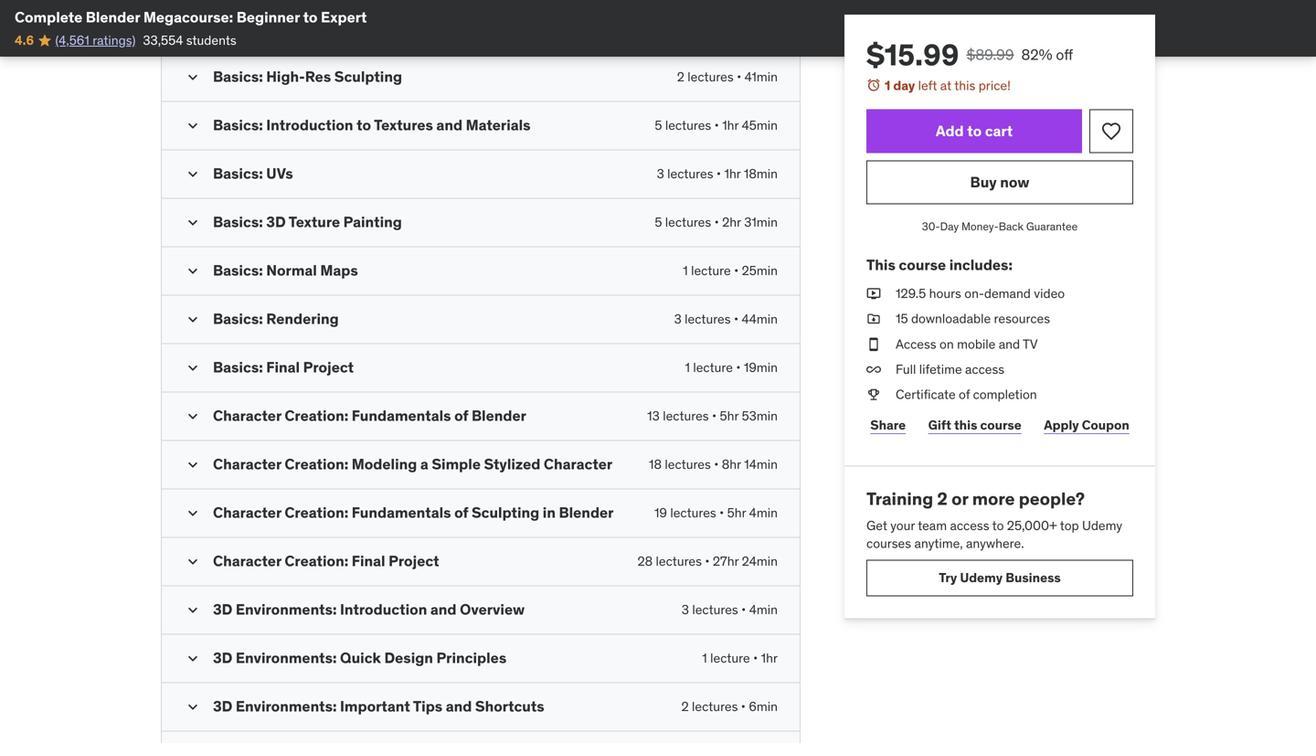 Task type: vqa. For each thing, say whether or not it's contained in the screenshot.
build
no



Task type: describe. For each thing, give the bounding box(es) containing it.
129.5 hours on-demand video
[[896, 285, 1065, 302]]

2 for 3d environments: important tips and shortcuts
[[681, 698, 689, 715]]

41min
[[745, 68, 778, 85]]

or
[[952, 488, 968, 510]]

1 for 3d environments: quick design principles
[[702, 650, 707, 666]]

your
[[891, 517, 915, 534]]

1 vertical spatial project
[[389, 551, 439, 570]]

• for character creation: modeling a simple stylized character
[[714, 456, 719, 472]]

cart
[[985, 122, 1013, 140]]

creation: for character creation: final project
[[285, 551, 348, 570]]

25min
[[742, 262, 778, 279]]

2 lectures • 41min
[[677, 68, 778, 85]]

share
[[870, 417, 906, 433]]

fundamentals for blender
[[352, 406, 451, 425]]

normal
[[266, 261, 317, 279]]

try udemy business link
[[867, 560, 1133, 596]]

demo
[[358, 13, 395, 29]]

to left pt.3
[[303, 8, 318, 27]]

• for basics: rendering
[[734, 311, 739, 327]]

buy now
[[970, 173, 1030, 191]]

0 vertical spatial project
[[303, 358, 354, 376]]

lectures for character creation: final project
[[656, 553, 702, 569]]

• for basics: uvs
[[717, 165, 721, 182]]

5hr for character creation: fundamentals of blender
[[720, 407, 739, 424]]

quick
[[340, 648, 381, 667]]

2 this from the top
[[954, 417, 978, 433]]

45min
[[742, 117, 778, 133]]

2 4min from the top
[[749, 601, 778, 618]]

design
[[384, 648, 433, 667]]

completion
[[973, 386, 1037, 403]]

3d environments: introduction and overview
[[213, 600, 525, 619]]

add to cart
[[936, 122, 1013, 140]]

video
[[1034, 285, 1065, 302]]

small image for character creation: modeling a simple stylized character
[[184, 455, 202, 474]]

megacourse:
[[143, 8, 233, 27]]

important
[[340, 697, 410, 715]]

anywhere.
[[966, 535, 1024, 552]]

to left textures
[[357, 115, 371, 134]]

basics: introduction to textures and materials
[[213, 115, 531, 134]]

• for basics: high-res sculpting
[[737, 68, 742, 85]]

lectures for character creation: modeling a simple stylized character
[[665, 456, 711, 472]]

wishlist image
[[1101, 120, 1122, 142]]

character for character creation: fundamentals of blender
[[213, 406, 281, 425]]

13 lectures • 5hr 53min
[[647, 407, 778, 424]]

13
[[647, 407, 660, 424]]

complete blender megacourse: beginner to expert
[[15, 8, 367, 27]]

53min
[[742, 407, 778, 424]]

0 vertical spatial blender
[[86, 8, 140, 27]]

get
[[867, 517, 887, 534]]

training
[[867, 488, 933, 510]]

2 lectures • 6min
[[681, 698, 778, 715]]

19
[[654, 504, 667, 521]]

gift this course
[[928, 417, 1022, 433]]

shortcuts
[[475, 697, 545, 715]]

6min
[[749, 698, 778, 715]]

0 vertical spatial final
[[266, 358, 300, 376]]

apply coupon
[[1044, 417, 1130, 433]]

3d for 3d environments: important tips and shortcuts
[[213, 697, 233, 715]]

character for character creation: fundamentals of sculpting in blender
[[213, 503, 281, 522]]

expert
[[321, 8, 367, 27]]

complete
[[15, 8, 82, 27]]

try
[[939, 570, 957, 586]]

buy
[[970, 173, 997, 191]]

downloadable
[[911, 310, 991, 327]]

includes:
[[949, 255, 1013, 274]]

25,000+
[[1007, 517, 1057, 534]]

of for sculpting
[[454, 503, 468, 522]]

82%
[[1021, 45, 1053, 64]]

5 for basics: introduction to textures and materials
[[655, 117, 662, 133]]

basics: for basics: normal maps
[[213, 261, 263, 279]]

price!
[[979, 77, 1011, 94]]

small image for 3d environments: introduction and overview
[[184, 601, 202, 619]]

basics: for basics: high-res sculpting
[[213, 67, 263, 86]]

overview
[[460, 600, 525, 619]]

udemy inside training 2 or more people? get your team access to 25,000+ top udemy courses anytime, anywhere.
[[1082, 517, 1123, 534]]

3 lectures • 4min
[[682, 601, 778, 618]]

basics: normal maps
[[213, 261, 358, 279]]

basics: for basics: 3d texture painting
[[213, 212, 263, 231]]

sculpt
[[291, 13, 328, 29]]

(4,561
[[55, 32, 89, 48]]

tips
[[413, 697, 443, 715]]

character creation: modeling a simple stylized character
[[213, 455, 613, 473]]

basics: for basics: introduction to textures and materials
[[213, 115, 263, 134]]

2hr
[[722, 214, 741, 230]]

0 vertical spatial access
[[965, 361, 1005, 377]]

14min
[[744, 456, 778, 472]]

retopologize sculpt pt.3 demo
[[213, 13, 395, 29]]

5 lectures • 2hr 31min
[[655, 214, 778, 230]]

share button
[[867, 407, 910, 444]]

xsmall image for access
[[867, 335, 881, 353]]

4.6
[[15, 32, 34, 48]]

18
[[649, 456, 662, 472]]

1hr for basics: introduction to textures and materials
[[722, 117, 739, 133]]

basics: final project
[[213, 358, 354, 376]]

resources
[[994, 310, 1050, 327]]

udemy inside try udemy business link
[[960, 570, 1003, 586]]

1 this from the top
[[955, 77, 976, 94]]

money-
[[962, 219, 999, 234]]

lectures for basics: high-res sculpting
[[688, 68, 734, 85]]

and left 'overview'
[[430, 600, 457, 619]]

principles
[[436, 648, 507, 667]]

1 horizontal spatial sculpting
[[472, 503, 540, 522]]

0 vertical spatial course
[[899, 255, 946, 274]]

$15.99
[[867, 37, 959, 73]]

small image for basics: 3d texture painting
[[184, 213, 202, 231]]

on
[[940, 336, 954, 352]]

coupon
[[1082, 417, 1130, 433]]

character creation: final project
[[213, 551, 439, 570]]

(4,561 ratings)
[[55, 32, 136, 48]]

pt.3
[[331, 13, 354, 29]]

apply
[[1044, 417, 1079, 433]]

1 day left at this price!
[[885, 77, 1011, 94]]

basics: rendering
[[213, 309, 339, 328]]

33,554
[[143, 32, 183, 48]]

full
[[896, 361, 916, 377]]

129.5
[[896, 285, 926, 302]]

character for character creation: final project
[[213, 551, 281, 570]]

at
[[940, 77, 952, 94]]

small image for character creation: fundamentals of blender
[[184, 407, 202, 425]]

to inside training 2 or more people? get your team access to 25,000+ top udemy courses anytime, anywhere.
[[992, 517, 1004, 534]]

2 vertical spatial blender
[[559, 503, 614, 522]]

• for basics: introduction to textures and materials
[[714, 117, 719, 133]]

xsmall image for retopologize
[[184, 12, 198, 30]]

18 lectures • 8hr 14min
[[649, 456, 778, 472]]

gift this course link
[[925, 407, 1026, 444]]

3 for basics: rendering
[[674, 311, 682, 327]]

mobile
[[957, 336, 996, 352]]

environments: for important
[[236, 697, 337, 715]]

lectures for basics: introduction to textures and materials
[[665, 117, 711, 133]]

small image for 3d environments: important tips and shortcuts
[[184, 698, 202, 716]]

certificate
[[896, 386, 956, 403]]

beginner
[[237, 8, 300, 27]]

3d for 3d environments: quick design principles
[[213, 648, 233, 667]]

small image for basics: normal maps
[[184, 262, 202, 280]]

now
[[1000, 173, 1030, 191]]

• for 3d environments: introduction and overview
[[741, 601, 746, 618]]

buy now button
[[867, 161, 1133, 204]]

character creation: fundamentals of blender
[[213, 406, 526, 425]]

• for character creation: final project
[[705, 553, 710, 569]]

add
[[936, 122, 964, 140]]



Task type: locate. For each thing, give the bounding box(es) containing it.
28 lectures • 27hr 24min
[[638, 553, 778, 569]]

small image
[[184, 68, 202, 86], [184, 165, 202, 183], [184, 310, 202, 328], [184, 359, 202, 377], [184, 504, 202, 522], [184, 552, 202, 571], [184, 649, 202, 668], [184, 698, 202, 716]]

• left 2hr
[[714, 214, 719, 230]]

lectures right 28 on the left of the page
[[656, 553, 702, 569]]

5 left 2hr
[[655, 214, 662, 230]]

2 horizontal spatial blender
[[559, 503, 614, 522]]

3 environments: from the top
[[236, 697, 337, 715]]

basics: for basics: final project
[[213, 358, 263, 376]]

• left 45min
[[714, 117, 719, 133]]

tv
[[1023, 336, 1038, 352]]

to up anywhere.
[[992, 517, 1004, 534]]

xsmall image left access
[[867, 335, 881, 353]]

lecture for 3d environments: quick design principles
[[710, 650, 750, 666]]

lectures for character creation: fundamentals of blender
[[663, 407, 709, 424]]

people?
[[1019, 488, 1085, 510]]

introduction up quick
[[340, 600, 427, 619]]

lectures up 3 lectures • 1hr 18min
[[665, 117, 711, 133]]

introduction down basics: high-res sculpting
[[266, 115, 353, 134]]

lectures right 19
[[670, 504, 716, 521]]

lecture left 19min in the right of the page
[[693, 359, 733, 375]]

4 basics: from the top
[[213, 212, 263, 231]]

•
[[737, 68, 742, 85], [714, 117, 719, 133], [717, 165, 721, 182], [714, 214, 719, 230], [734, 262, 739, 279], [734, 311, 739, 327], [736, 359, 741, 375], [712, 407, 717, 424], [714, 456, 719, 472], [719, 504, 724, 521], [705, 553, 710, 569], [741, 601, 746, 618], [753, 650, 758, 666], [741, 698, 746, 715]]

1 vertical spatial this
[[954, 417, 978, 433]]

1 vertical spatial udemy
[[960, 570, 1003, 586]]

lecture for basics: final project
[[693, 359, 733, 375]]

1 lecture • 1hr
[[702, 650, 778, 666]]

this right gift
[[954, 417, 978, 433]]

1hr left 45min
[[722, 117, 739, 133]]

fundamentals for sculpting
[[352, 503, 451, 522]]

2 for basics: high-res sculpting
[[677, 68, 685, 85]]

1
[[885, 77, 891, 94], [683, 262, 688, 279], [685, 359, 690, 375], [702, 650, 707, 666]]

0 horizontal spatial final
[[266, 358, 300, 376]]

fundamentals down character creation: modeling a simple stylized character
[[352, 503, 451, 522]]

2 small image from the top
[[184, 165, 202, 183]]

1hr for basics: uvs
[[724, 165, 741, 182]]

back
[[999, 219, 1024, 234]]

• up 6min
[[753, 650, 758, 666]]

lecture for basics: normal maps
[[691, 262, 731, 279]]

blender up stylized
[[472, 406, 526, 425]]

4 xsmall image from the top
[[867, 386, 881, 404]]

off
[[1056, 45, 1073, 64]]

1 vertical spatial blender
[[472, 406, 526, 425]]

1hr up 6min
[[761, 650, 778, 666]]

4min down 24min on the bottom right
[[749, 601, 778, 618]]

gift
[[928, 417, 951, 433]]

day
[[893, 77, 915, 94]]

access
[[965, 361, 1005, 377], [950, 517, 990, 534]]

4 creation: from the top
[[285, 551, 348, 570]]

5
[[655, 117, 662, 133], [655, 214, 662, 230]]

small image
[[184, 116, 202, 135], [184, 213, 202, 231], [184, 262, 202, 280], [184, 407, 202, 425], [184, 455, 202, 474], [184, 601, 202, 619]]

small image for 3d environments: quick design principles
[[184, 649, 202, 668]]

certificate of completion
[[896, 386, 1037, 403]]

small image for basics: rendering
[[184, 310, 202, 328]]

• left 6min
[[741, 698, 746, 715]]

of for blender
[[454, 406, 468, 425]]

modeling
[[352, 455, 417, 473]]

5 small image from the top
[[184, 504, 202, 522]]

small image for basics: final project
[[184, 359, 202, 377]]

basics: for basics: uvs
[[213, 164, 263, 183]]

1 vertical spatial 5
[[655, 214, 662, 230]]

5 lectures • 1hr 45min
[[655, 117, 778, 133]]

0 horizontal spatial udemy
[[960, 570, 1003, 586]]

1 5 from the top
[[655, 117, 662, 133]]

3d for 3d environments: introduction and overview
[[213, 600, 233, 619]]

materials
[[466, 115, 531, 134]]

6 small image from the top
[[184, 552, 202, 571]]

2 xsmall image from the top
[[867, 335, 881, 353]]

2 vertical spatial environments:
[[236, 697, 337, 715]]

1 horizontal spatial blender
[[472, 406, 526, 425]]

5 for basics: 3d texture painting
[[655, 214, 662, 230]]

0 horizontal spatial project
[[303, 358, 354, 376]]

and left tv
[[999, 336, 1020, 352]]

access down mobile on the top
[[965, 361, 1005, 377]]

3 for basics: uvs
[[657, 165, 664, 182]]

top
[[1060, 517, 1079, 534]]

1 small image from the top
[[184, 68, 202, 86]]

basics: left 'normal'
[[213, 261, 263, 279]]

2 vertical spatial of
[[454, 503, 468, 522]]

0 horizontal spatial blender
[[86, 8, 140, 27]]

uvs
[[266, 164, 293, 183]]

0 horizontal spatial xsmall image
[[184, 12, 198, 30]]

0 vertical spatial 4min
[[749, 504, 778, 521]]

3 up 5 lectures • 2hr 31min
[[657, 165, 664, 182]]

• for 3d environments: important tips and shortcuts
[[741, 698, 746, 715]]

full lifetime access
[[896, 361, 1005, 377]]

1hr
[[722, 117, 739, 133], [724, 165, 741, 182], [761, 650, 778, 666]]

of down simple
[[454, 503, 468, 522]]

2 inside training 2 or more people? get your team access to 25,000+ top udemy courses anytime, anywhere.
[[937, 488, 948, 510]]

blender
[[86, 8, 140, 27], [472, 406, 526, 425], [559, 503, 614, 522]]

15
[[896, 310, 908, 327]]

2 creation: from the top
[[285, 455, 348, 473]]

1 vertical spatial 4min
[[749, 601, 778, 618]]

30-day money-back guarantee
[[922, 219, 1078, 234]]

lecture down 5 lectures • 2hr 31min
[[691, 262, 731, 279]]

• left 53min
[[712, 407, 717, 424]]

xsmall image
[[867, 285, 881, 303], [867, 335, 881, 353], [867, 360, 881, 378], [867, 386, 881, 404]]

environments: down character creation: final project
[[236, 600, 337, 619]]

2 left 6min
[[681, 698, 689, 715]]

environments: down 3d environments: quick design principles
[[236, 697, 337, 715]]

udemy right try on the right bottom of the page
[[960, 570, 1003, 586]]

character
[[213, 406, 281, 425], [213, 455, 281, 473], [544, 455, 613, 473], [213, 503, 281, 522], [213, 551, 281, 570]]

2 vertical spatial 3
[[682, 601, 689, 618]]

basics: down the basics: uvs
[[213, 212, 263, 231]]

3 lectures • 1hr 18min
[[657, 165, 778, 182]]

lectures for character creation: fundamentals of sculpting in blender
[[670, 504, 716, 521]]

and right textures
[[436, 115, 463, 134]]

xsmall image up 33,554 students
[[184, 12, 198, 30]]

udemy
[[1082, 517, 1123, 534], [960, 570, 1003, 586]]

simple
[[432, 455, 481, 473]]

lectures
[[688, 68, 734, 85], [665, 117, 711, 133], [667, 165, 713, 182], [665, 214, 711, 230], [685, 311, 731, 327], [663, 407, 709, 424], [665, 456, 711, 472], [670, 504, 716, 521], [656, 553, 702, 569], [692, 601, 738, 618], [692, 698, 738, 715]]

1 horizontal spatial udemy
[[1082, 517, 1123, 534]]

small image for character creation: final project
[[184, 552, 202, 571]]

7 basics: from the top
[[213, 358, 263, 376]]

lectures for basics: uvs
[[667, 165, 713, 182]]

7 small image from the top
[[184, 649, 202, 668]]

basics: down students
[[213, 67, 263, 86]]

4min down 14min
[[749, 504, 778, 521]]

0 horizontal spatial course
[[899, 255, 946, 274]]

sculpting left in
[[472, 503, 540, 522]]

• left 41min
[[737, 68, 742, 85]]

5 up 3 lectures • 1hr 18min
[[655, 117, 662, 133]]

8 small image from the top
[[184, 698, 202, 716]]

lectures up 5 lectures • 1hr 45min
[[688, 68, 734, 85]]

3 for 3d environments: introduction and overview
[[682, 601, 689, 618]]

1 vertical spatial 3
[[674, 311, 682, 327]]

1 vertical spatial 2
[[937, 488, 948, 510]]

xsmall image down this
[[867, 285, 881, 303]]

lifetime
[[919, 361, 962, 377]]

small image for character creation: fundamentals of sculpting in blender
[[184, 504, 202, 522]]

3 small image from the top
[[184, 262, 202, 280]]

1 vertical spatial course
[[980, 417, 1022, 433]]

sculpting up the basics: introduction to textures and materials
[[334, 67, 402, 86]]

a
[[420, 455, 429, 473]]

• for 3d environments: quick design principles
[[753, 650, 758, 666]]

lectures up 5 lectures • 2hr 31min
[[667, 165, 713, 182]]

basics: left rendering
[[213, 309, 263, 328]]

1 4min from the top
[[749, 504, 778, 521]]

of down full lifetime access
[[959, 386, 970, 403]]

alarm image
[[867, 78, 881, 92]]

1 vertical spatial of
[[454, 406, 468, 425]]

lectures down '28 lectures • 27hr 24min'
[[692, 601, 738, 618]]

$89.99
[[967, 45, 1014, 64]]

1 vertical spatial environments:
[[236, 648, 337, 667]]

to inside button
[[967, 122, 982, 140]]

blender right in
[[559, 503, 614, 522]]

lectures for 3d environments: important tips and shortcuts
[[692, 698, 738, 715]]

1 horizontal spatial project
[[389, 551, 439, 570]]

xsmall image left 15
[[867, 310, 881, 328]]

3d environments: important tips and shortcuts
[[213, 697, 545, 715]]

6 basics: from the top
[[213, 309, 263, 328]]

2 basics: from the top
[[213, 115, 263, 134]]

guarantee
[[1026, 219, 1078, 234]]

creation: down basics: final project
[[285, 406, 348, 425]]

fundamentals
[[352, 406, 451, 425], [352, 503, 451, 522]]

of
[[959, 386, 970, 403], [454, 406, 468, 425], [454, 503, 468, 522]]

• left 8hr
[[714, 456, 719, 472]]

lectures for basics: rendering
[[685, 311, 731, 327]]

1 up '2 lectures • 6min'
[[702, 650, 707, 666]]

1 vertical spatial 1hr
[[724, 165, 741, 182]]

creation: left modeling
[[285, 455, 348, 473]]

3 basics: from the top
[[213, 164, 263, 183]]

to left cart
[[967, 122, 982, 140]]

$15.99 $89.99 82% off
[[867, 37, 1073, 73]]

4 small image from the top
[[184, 359, 202, 377]]

0 vertical spatial xsmall image
[[184, 12, 198, 30]]

1 down 5 lectures • 2hr 31min
[[683, 262, 688, 279]]

1 vertical spatial access
[[950, 517, 990, 534]]

3 left 44min at the top right
[[674, 311, 682, 327]]

this right at
[[955, 77, 976, 94]]

3 creation: from the top
[[285, 503, 348, 522]]

• up 27hr
[[719, 504, 724, 521]]

1 vertical spatial xsmall image
[[867, 310, 881, 328]]

0 vertical spatial 5hr
[[720, 407, 739, 424]]

6 small image from the top
[[184, 601, 202, 619]]

character for character creation: modeling a simple stylized character
[[213, 455, 281, 473]]

lectures for 3d environments: introduction and overview
[[692, 601, 738, 618]]

project down character creation: fundamentals of sculpting in blender
[[389, 551, 439, 570]]

xsmall image for full
[[867, 360, 881, 378]]

1 vertical spatial 5hr
[[727, 504, 746, 521]]

4 small image from the top
[[184, 407, 202, 425]]

stylized
[[484, 455, 541, 473]]

5hr down 8hr
[[727, 504, 746, 521]]

• for character creation: fundamentals of blender
[[712, 407, 717, 424]]

creation: for character creation: fundamentals of sculpting in blender
[[285, 503, 348, 522]]

xsmall image for 129.5
[[867, 285, 881, 303]]

0 vertical spatial environments:
[[236, 600, 337, 619]]

• for basics: normal maps
[[734, 262, 739, 279]]

creation: for character creation: fundamentals of blender
[[285, 406, 348, 425]]

3 xsmall image from the top
[[867, 360, 881, 378]]

1 for basics: final project
[[685, 359, 690, 375]]

5 basics: from the top
[[213, 261, 263, 279]]

retopologize
[[213, 13, 288, 29]]

0 vertical spatial of
[[959, 386, 970, 403]]

final
[[266, 358, 300, 376], [352, 551, 385, 570]]

• left 27hr
[[705, 553, 710, 569]]

0 vertical spatial 3
[[657, 165, 664, 182]]

0 vertical spatial introduction
[[266, 115, 353, 134]]

creation: up character creation: final project
[[285, 503, 348, 522]]

and right tips
[[446, 697, 472, 715]]

small image for basics: uvs
[[184, 165, 202, 183]]

course
[[899, 255, 946, 274], [980, 417, 1022, 433]]

lectures left 2hr
[[665, 214, 711, 230]]

0 vertical spatial 5
[[655, 117, 662, 133]]

• left 44min at the top right
[[734, 311, 739, 327]]

xsmall image for 15
[[867, 310, 881, 328]]

fundamentals up character creation: modeling a simple stylized character
[[352, 406, 451, 425]]

0 vertical spatial udemy
[[1082, 517, 1123, 534]]

2 small image from the top
[[184, 213, 202, 231]]

udemy right top
[[1082, 517, 1123, 534]]

lecture
[[691, 262, 731, 279], [693, 359, 733, 375], [710, 650, 750, 666]]

0 vertical spatial 1hr
[[722, 117, 739, 133]]

1 vertical spatial lecture
[[693, 359, 733, 375]]

1 fundamentals from the top
[[352, 406, 451, 425]]

course down completion at bottom
[[980, 417, 1022, 433]]

8hr
[[722, 456, 741, 472]]

basics: down basics: rendering
[[213, 358, 263, 376]]

31min
[[744, 214, 778, 230]]

environments: for quick
[[236, 648, 337, 667]]

2 environments: from the top
[[236, 648, 337, 667]]

19 lectures • 5hr 4min
[[654, 504, 778, 521]]

1 environments: from the top
[[236, 600, 337, 619]]

ratings)
[[92, 32, 136, 48]]

environments: left quick
[[236, 648, 337, 667]]

• for basics: final project
[[736, 359, 741, 375]]

of up simple
[[454, 406, 468, 425]]

3 down '28 lectures • 27hr 24min'
[[682, 601, 689, 618]]

2 left or
[[937, 488, 948, 510]]

on-
[[965, 285, 984, 302]]

basics: left "uvs"
[[213, 164, 263, 183]]

course up 129.5
[[899, 255, 946, 274]]

small image for basics: introduction to textures and materials
[[184, 116, 202, 135]]

2 vertical spatial lecture
[[710, 650, 750, 666]]

day
[[940, 219, 959, 234]]

0 vertical spatial lecture
[[691, 262, 731, 279]]

this
[[867, 255, 896, 274]]

lectures right 18
[[665, 456, 711, 472]]

5 small image from the top
[[184, 455, 202, 474]]

environments: for introduction
[[236, 600, 337, 619]]

project
[[303, 358, 354, 376], [389, 551, 439, 570]]

project down rendering
[[303, 358, 354, 376]]

2 fundamentals from the top
[[352, 503, 451, 522]]

0 vertical spatial 2
[[677, 68, 685, 85]]

0 vertical spatial sculpting
[[334, 67, 402, 86]]

demand
[[984, 285, 1031, 302]]

basics:
[[213, 67, 263, 86], [213, 115, 263, 134], [213, 164, 263, 183], [213, 212, 263, 231], [213, 261, 263, 279], [213, 309, 263, 328], [213, 358, 263, 376]]

1 vertical spatial fundamentals
[[352, 503, 451, 522]]

lectures left 44min at the top right
[[685, 311, 731, 327]]

try udemy business
[[939, 570, 1061, 586]]

2 vertical spatial 1hr
[[761, 650, 778, 666]]

1 xsmall image from the top
[[867, 285, 881, 303]]

33,554 students
[[143, 32, 237, 48]]

lecture down 3 lectures • 4min
[[710, 650, 750, 666]]

2 up 5 lectures • 1hr 45min
[[677, 68, 685, 85]]

add to cart button
[[867, 109, 1082, 153]]

xsmall image left full
[[867, 360, 881, 378]]

access down or
[[950, 517, 990, 534]]

final down basics: rendering
[[266, 358, 300, 376]]

creation: for character creation: modeling a simple stylized character
[[285, 455, 348, 473]]

1hr left 18min
[[724, 165, 741, 182]]

1 basics: from the top
[[213, 67, 263, 86]]

5hr left 53min
[[720, 407, 739, 424]]

to
[[303, 8, 318, 27], [357, 115, 371, 134], [967, 122, 982, 140], [992, 517, 1004, 534]]

1 vertical spatial final
[[352, 551, 385, 570]]

• left 18min
[[717, 165, 721, 182]]

basics: for basics: rendering
[[213, 309, 263, 328]]

0 vertical spatial fundamentals
[[352, 406, 451, 425]]

hours
[[929, 285, 961, 302]]

• left 25min
[[734, 262, 739, 279]]

5hr for character creation: fundamentals of sculpting in blender
[[727, 504, 746, 521]]

xsmall image for certificate
[[867, 386, 881, 404]]

1 horizontal spatial course
[[980, 417, 1022, 433]]

3 lectures • 44min
[[674, 311, 778, 327]]

basics: up the basics: uvs
[[213, 115, 263, 134]]

creation: up 3d environments: introduction and overview
[[285, 551, 348, 570]]

xsmall image up share
[[867, 386, 881, 404]]

4min
[[749, 504, 778, 521], [749, 601, 778, 618]]

training 2 or more people? get your team access to 25,000+ top udemy courses anytime, anywhere.
[[867, 488, 1123, 552]]

2 vertical spatial 2
[[681, 698, 689, 715]]

lectures right 13
[[663, 407, 709, 424]]

1 small image from the top
[[184, 116, 202, 135]]

environments:
[[236, 600, 337, 619], [236, 648, 337, 667], [236, 697, 337, 715]]

blender up ratings)
[[86, 8, 140, 27]]

lectures for basics: 3d texture painting
[[665, 214, 711, 230]]

small image for basics: high-res sculpting
[[184, 68, 202, 86]]

• left 19min in the right of the page
[[736, 359, 741, 375]]

1 right alarm icon
[[885, 77, 891, 94]]

1 vertical spatial sculpting
[[472, 503, 540, 522]]

3 small image from the top
[[184, 310, 202, 328]]

access inside training 2 or more people? get your team access to 25,000+ top udemy courses anytime, anywhere.
[[950, 517, 990, 534]]

• up 1 lecture • 1hr
[[741, 601, 746, 618]]

1 up the 13 lectures • 5hr 53min
[[685, 359, 690, 375]]

0 horizontal spatial sculpting
[[334, 67, 402, 86]]

• for basics: 3d texture painting
[[714, 214, 719, 230]]

1 creation: from the top
[[285, 406, 348, 425]]

more
[[972, 488, 1015, 510]]

access on mobile and tv
[[896, 336, 1038, 352]]

basics: 3d texture painting
[[213, 212, 402, 231]]

1 for basics: normal maps
[[683, 262, 688, 279]]

1 horizontal spatial final
[[352, 551, 385, 570]]

lectures left 6min
[[692, 698, 738, 715]]

1hr for 3d environments: quick design principles
[[761, 650, 778, 666]]

• for character creation: fundamentals of sculpting in blender
[[719, 504, 724, 521]]

final up 3d environments: introduction and overview
[[352, 551, 385, 570]]

1 vertical spatial introduction
[[340, 600, 427, 619]]

0 vertical spatial this
[[955, 77, 976, 94]]

xsmall image
[[184, 12, 198, 30], [867, 310, 881, 328]]

and
[[436, 115, 463, 134], [999, 336, 1020, 352], [430, 600, 457, 619], [446, 697, 472, 715]]

1 horizontal spatial xsmall image
[[867, 310, 881, 328]]

2 5 from the top
[[655, 214, 662, 230]]



